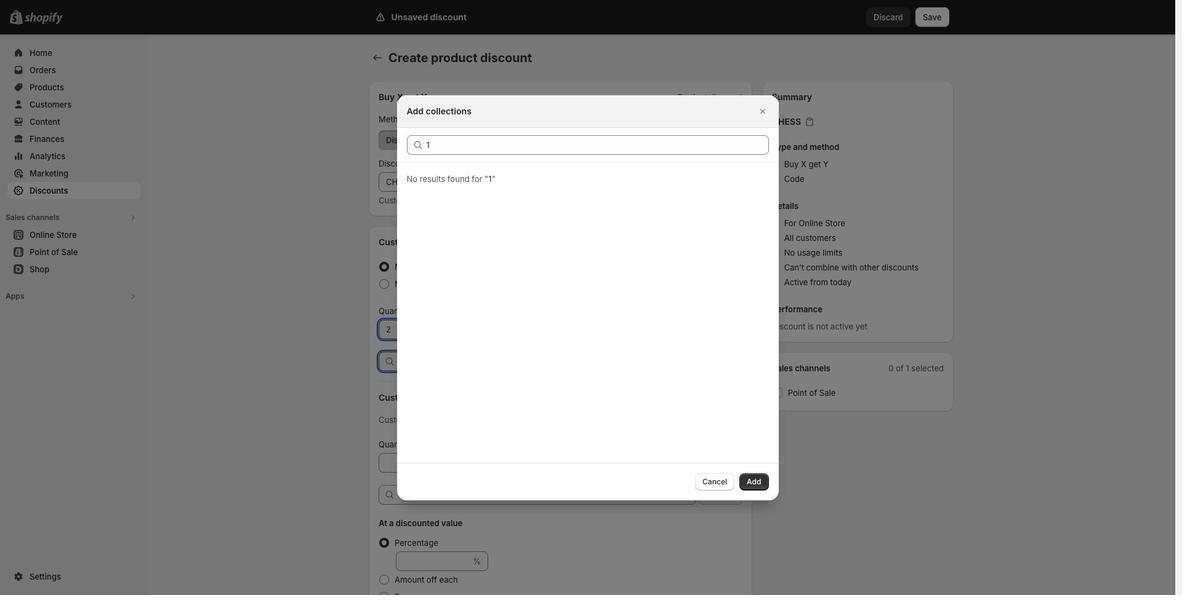 Task type: locate. For each thing, give the bounding box(es) containing it.
Search collections text field
[[426, 135, 769, 155]]

dialog
[[0, 95, 1175, 501]]

shopify image
[[25, 12, 63, 25]]



Task type: vqa. For each thing, say whether or not it's contained in the screenshot.
dialog
yes



